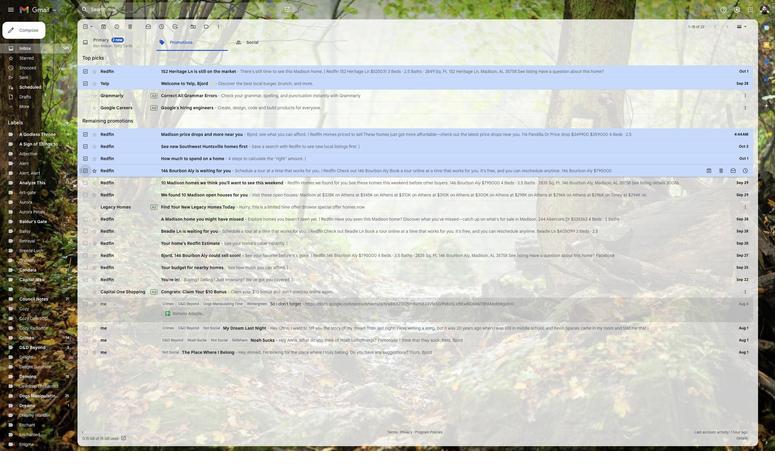 Task type: describe. For each thing, give the bounding box(es) containing it.
2 we from the left
[[316, 180, 321, 186]]

2 vertical spatial madison,
[[472, 253, 489, 258]]

d&d inside labels navigation
[[19, 345, 29, 351]]

d&d beyond up noah sucks
[[178, 326, 199, 331]]

1 vertical spatial hey
[[279, 338, 286, 343]]

tour down explore
[[245, 229, 253, 234]]

on up the $335363
[[567, 192, 572, 198]]

7 athens from the left
[[573, 192, 586, 198]]

- right belong
[[236, 350, 238, 355]]

brunch,
[[278, 81, 293, 86]]

in right came
[[593, 326, 596, 331]]

madison price drops and more near you - bjord, see what you can afford. | redfin homes priced to sell these homes just got more affordable—check out the latest price drops near you. 114 pandilla dr price drop $349900 $359000 4 beds · 2.5
[[161, 132, 632, 137]]

the left best
[[236, 81, 243, 86]]

sep for 10 madison homes we think you'll want to see this weekend - redfin homes we found for you see these homes this weekend before other buyers. 146 bourbon aly $795000 4 beds · 3.5 baths · 2835 sq. ft. 146 bourbon aly, madison, al 35758 see listing details 30086
[[737, 181, 744, 185]]

sep for your home's redfin estimate - see your home's value instantly. | ͏ ͏ ͏ ͏ ͏ ͏ ͏ ͏ ͏ ͏ ͏ ͏ ͏ ͏ ͏ ͏ ͏ ͏ ͏ ͏ ͏ ͏ ͏ ͏ ͏ ͏ ͏ ͏ ͏ ͏ ͏ ͏ ͏ ͏ ͏ ͏ ͏ ͏ ͏ ͏ ͏ ͏ ͏ ͏ ͏ ͏ ͏ ͏ ͏ ͏ ͏ ͏ ͏ ͏ ͏ ͏ ͏ ͏ ͏ ͏ ͏ ͏ ͏ ͏ ͏ ͏ ͏ ͏ ͏ ͏ ͏ ͏ ͏ ͏ ͏ ͏ ͏ ͏ ͏ ͏ ͏
[[737, 241, 744, 246]]

madison up how
[[161, 132, 179, 137]]

ln down "new" at top left
[[177, 229, 182, 234]]

steps
[[232, 156, 243, 161]]

social inside not social the place where i belong - hey ahmed, i'm looking for the place where i truly belong. do you have any suggestions? yours, bjord
[[169, 350, 179, 355]]

25 inside row
[[745, 265, 749, 270]]

0 horizontal spatial 2835
[[416, 253, 425, 258]]

forget
[[290, 301, 301, 307]]

1 horizontal spatial think
[[325, 338, 334, 343]]

a godless throne
[[19, 132, 56, 137]]

1 horizontal spatial anytime.
[[545, 168, 561, 174]]

- right ✨ image
[[215, 81, 217, 86]]

0 vertical spatial aly,
[[587, 180, 594, 186]]

first
[[239, 144, 248, 149]]

114
[[522, 132, 528, 137]]

2 my from the left
[[597, 326, 603, 331]]

is up yelp,
[[194, 69, 198, 74]]

0 vertical spatial free,
[[487, 168, 496, 174]]

2 $10 from the left
[[252, 289, 259, 295]]

4 athens from the left
[[456, 192, 470, 198]]

social inside tab
[[247, 40, 259, 45]]

sucks for noah sucks
[[197, 338, 207, 343]]

capital one shopping
[[101, 289, 146, 295]]

| down browse
[[309, 229, 310, 234]]

on down 10 madison homes we think you'll want to see this weekend - redfin homes we found for you see these homes this weekend before other buyers. 146 bourbon aly $795000 4 beds · 3.5 baths · 2835 sq. ft. 146 bourbon aly, madison, al 35758 see listing details 30086
[[412, 192, 417, 198]]

suggestions?
[[383, 350, 409, 355]]

1 vertical spatial enchanted
[[19, 432, 40, 438]]

1 heritage from the left
[[169, 69, 187, 74]]

0 vertical spatial don't
[[282, 289, 292, 295]]

support image
[[720, 6, 728, 13]]

7 row from the top
[[78, 153, 754, 165]]

in right sale
[[516, 217, 519, 222]]

21 row from the top
[[78, 334, 754, 347]]

could
[[209, 253, 220, 258]]

toggle split pane mode image
[[737, 24, 743, 30]]

cell for online
[[727, 289, 743, 295]]

on right $328k
[[335, 192, 340, 198]]

on up missed—catch
[[450, 192, 455, 198]]

tour down calculate
[[258, 168, 266, 174]]

aug for my dream last night - hey chris, i want to tell you the story of my dream from last night. i was writing a song, but it was 20 years ago when i was still in middle school, and kevin spacey came in my room and told me that i
[[740, 326, 746, 331]]

so
[[270, 301, 275, 307]]

homes left the now
[[343, 205, 356, 210]]

last
[[377, 326, 384, 331]]

up
[[475, 217, 480, 222]]

ad for find
[[152, 205, 156, 210]]

crimes for my dream last night - hey chris, i want to tell you the story of my dream from last night. i was writing a song, but it was 20 years ago when i was still in middle school, and kevin spacey came in my room and told me that i
[[162, 326, 174, 331]]

offer
[[333, 205, 342, 210]]

ad for google's
[[152, 106, 156, 110]]

0 horizontal spatial before
[[279, 253, 292, 258]]

noah sucks - hey anna, what do you think of noah lottofthings? personally, i think that they suck. best, bjord
[[251, 338, 463, 343]]

not social for my dream last night - hey chris, i want to tell you the story of my dream from last night. i was writing a song, but it was 20 years ago when i was still in middle school, and kevin spacey came in my room and told me that i
[[203, 326, 220, 331]]

can up $298k
[[514, 168, 521, 174]]

more.
[[303, 81, 314, 86]]

to up burger,
[[273, 69, 277, 74]]

2 $310k from the left
[[438, 192, 449, 198]]

time down a madison home you might have missed - explore homes you haven't seen yet. | redfin have you seen this madison home? discover what you've missed—catch up on what's for sale in madison. 244 abercorn dr $335363 4 beds · 2 baths ·
[[410, 229, 418, 234]]

manipulating inside labels navigation
[[31, 394, 58, 399]]

godless
[[23, 132, 40, 137]]

1 claim from the left
[[182, 289, 194, 295]]

middle
[[517, 326, 530, 331]]

is down spend
[[196, 168, 199, 174]]

ad for congrats:
[[152, 290, 156, 294]]

ln up yelp,
[[188, 69, 193, 74]]

2 home's from the left
[[242, 241, 256, 246]]

i right told
[[648, 326, 649, 331]]

add to tasks image
[[172, 24, 178, 30]]

2 seen from the left
[[354, 217, 363, 222]]

privacy link
[[401, 430, 413, 435]]

4:44 am
[[735, 132, 749, 137]]

analyze this
[[19, 180, 46, 186]]

1 horizontal spatial afford.
[[294, 132, 307, 137]]

0 vertical spatial madison,
[[481, 69, 498, 74]]

19 row from the top
[[78, 298, 754, 322]]

in left middle
[[513, 326, 516, 331]]

- left 'create,'
[[215, 105, 217, 111]]

1 was from the left
[[399, 326, 407, 331]]

can down what's
[[489, 229, 496, 234]]

0 vertical spatial with
[[331, 93, 339, 98]]

council notes
[[19, 297, 48, 302]]

aug 1 for not social the place where i belong - hey ahmed, i'm looking for the place where i truly belong. do you have any suggestions? yours, bjord
[[740, 350, 749, 355]]

1 vertical spatial out
[[350, 168, 357, 174]]

1 home's from the left
[[172, 241, 186, 246]]

tour down a madison home you might have missed - explore homes you haven't seen yet. | redfin have you seen this madison home? discover what you've missed—catch up on what's for sale in madison. 244 abercorn dr $335363 4 beds · 2 baths ·
[[380, 229, 387, 234]]

6 athens from the left
[[534, 192, 548, 198]]

i right where
[[218, 350, 219, 355]]

1 vertical spatial sq.
[[549, 180, 555, 186]]

enigma
[[19, 442, 34, 447]]

ago inside the promotions tab panel
[[475, 326, 482, 331]]

- right in!
[[181, 277, 183, 283]]

your down we've
[[243, 289, 251, 295]]

a inside the promotions tab panel
[[161, 217, 164, 222]]

1 $10 from the left
[[206, 289, 213, 295]]

0 vertical spatial listing
[[526, 69, 538, 74]]

beadle ln is waiting for you - schedule a tour at a time that works for you. | redfin check out beadle ln book a tour online at a time that works for you. it's free, and you can reschedule anytime. beadle ln $405099 3 beds · 2.5
[[161, 229, 599, 234]]

1 vertical spatial have
[[335, 217, 344, 222]]

create,
[[218, 105, 232, 111]]

| right home.
[[324, 69, 325, 74]]

huntsville
[[203, 144, 223, 149]]

sep for we found 10 madison open houses for you - visit these open houses: madison at $328k on athens at $345k on athens at $310k on athens at $310k on athens at $300k on athens at $298k on athens at $296k on athens at $296k on toney at $294k on
[[737, 193, 744, 197]]

1 horizontal spatial 2.5
[[593, 229, 599, 234]]

sale
[[507, 217, 515, 222]]

0 vertical spatial what
[[267, 132, 277, 137]]

1 vertical spatial bjord,
[[161, 253, 173, 258]]

not for my dream last night - hey chris, i want to tell you the story of my dream from last night. i was writing a song, but it was 20 years ago when i was still in middle school, and kevin spacey came in my room and told me that i
[[203, 326, 209, 331]]

oct for 4 steps to calculate the "right" amount. | ͏ ͏ ͏ ͏ ͏ ͏ ͏ ͏ ͏ ͏ ͏ ͏ ͏ ͏ ͏ ͏ ͏ ͏ ͏ ͏ ͏ ͏ ͏ ͏ ͏ ͏ ͏ ͏ ͏ ͏ ͏ ͏ ͏ ͏ ͏ ͏ ͏ ͏ ͏ ͏ ͏ ͏ ͏ ͏ ͏ ͏ ͏ ͏ ͏ ͏ ͏ ͏ ͏ ͏ ͏ ͏ ͏ ͏ ͏ ͏ ͏ ͏ ͏ ͏ ͏ ͏ ͏ ͏ ͏ ͏ ͏ ͏ ͏ ͏
[[740, 156, 746, 161]]

on left the toney
[[606, 192, 610, 198]]

noah for noah sucks - hey anna, what do you think of noah lottofthings? personally, i think that they suck. best, bjord
[[251, 338, 262, 343]]

0 horizontal spatial reschedule
[[497, 229, 519, 234]]

1 horizontal spatial what
[[421, 217, 431, 222]]

5 row from the top
[[78, 128, 754, 141]]

capital for capital one shopping
[[101, 289, 115, 295]]

dream
[[354, 326, 366, 331]]

29 for 30086
[[745, 181, 749, 185]]

song,
[[426, 326, 436, 331]]

2 vertical spatial out
[[338, 229, 344, 234]]

20 row from the top
[[78, 322, 754, 334]]

0 vertical spatial book
[[390, 168, 400, 174]]

d&d beyond up the
[[162, 338, 183, 343]]

2 horizontal spatial noah
[[340, 338, 351, 343]]

2 horizontal spatial al
[[614, 180, 619, 186]]

aurora for aurora petals
[[19, 209, 32, 215]]

2 athens from the left
[[380, 192, 393, 198]]

promotions tab
[[154, 34, 231, 51]]

at left $298k
[[510, 192, 514, 198]]

at right the toney
[[624, 192, 628, 198]]

3 beadle from the left
[[537, 229, 551, 234]]

code
[[248, 105, 258, 111]]

aug 1 for my dream last night - hey chris, i want to tell you the story of my dream from last night. i was writing a song, but it was 20 years ago when i was still in middle school, and kevin spacey came in my room and told me that i
[[740, 326, 749, 331]]

sign
[[23, 141, 32, 147]]

1 horizontal spatial discover
[[404, 217, 420, 222]]

dogs inside the promotions tab panel
[[203, 302, 212, 306]]

28 for schedule a tour at a time that works for you. | redfin check out beadle ln book a tour online at a time that works for you. it's free, and you can reschedule anytime. beadle ln $405099 3 beds · 2.5
[[745, 229, 749, 234]]

council notes link
[[19, 297, 48, 302]]

i right the chris,
[[291, 326, 292, 331]]

1 beadle from the left
[[161, 229, 175, 234]]

time left offer!
[[282, 205, 290, 210]]

inbox
[[19, 46, 31, 51]]

last account activity: 1 hour ago details
[[695, 430, 748, 441]]

1 price from the left
[[180, 132, 190, 137]]

tell
[[309, 326, 315, 331]]

don't inside cell
[[279, 301, 289, 307]]

overpay
[[293, 289, 308, 295]]

beyond inside labels navigation
[[30, 345, 45, 351]]

1 horizontal spatial ft.
[[443, 69, 448, 74]]

1 grammarly from the left
[[101, 93, 124, 98]]

- up first
[[244, 132, 246, 137]]

cozy for cozy dewdrop
[[19, 316, 29, 321]]

of for 1 18 of 22
[[697, 24, 700, 29]]

10 row from the top
[[78, 189, 754, 201]]

ago inside last account activity: 1 hour ago details
[[742, 430, 748, 435]]

noah sucks
[[188, 338, 207, 343]]

sep for beadle ln is waiting for you - schedule a tour at a time that works for you. | redfin check out beadle ln book a tour online at a time that works for you. it's free, and you can reschedule anytime. beadle ln $405099 3 beds · 2.5
[[737, 229, 744, 234]]

Search mail text field
[[91, 7, 267, 13]]

anna,
[[287, 338, 298, 343]]

0 horizontal spatial 22
[[701, 24, 705, 29]]

the left latest
[[461, 132, 467, 137]]

best,
[[442, 338, 452, 343]]

14
[[66, 336, 69, 340]]

oct 1 for how much to spend on a home - 4 steps to calculate the "right" amount. | ͏ ͏ ͏ ͏ ͏ ͏ ͏ ͏ ͏ ͏ ͏ ͏ ͏ ͏ ͏ ͏ ͏ ͏ ͏ ͏ ͏ ͏ ͏ ͏ ͏ ͏ ͏ ͏ ͏ ͏ ͏ ͏ ͏ ͏ ͏ ͏ ͏ ͏ ͏ ͏ ͏ ͏ ͏ ͏ ͏ ͏ ͏ ͏ ͏ ͏ ͏ ͏ ͏ ͏ ͏ ͏ ͏ ͏ ͏ ͏ ͏ ͏ ͏ ͏ ͏ ͏ ͏ ͏ ͏ ͏ ͏ ͏ ͏ ͏
[[740, 156, 749, 161]]

baldur's gate
[[19, 219, 47, 225]]

aug for not social the place where i belong - hey ahmed, i'm looking for the place where i truly belong. do you have any suggestions? yours, bjord
[[740, 350, 746, 355]]

0 horizontal spatial aly,
[[464, 253, 471, 258]]

delight for delight link
[[19, 355, 33, 360]]

1 152 from the left
[[161, 69, 168, 74]]

0 vertical spatial about
[[571, 69, 582, 74]]

0 vertical spatial have
[[539, 69, 549, 74]]

gate
[[27, 190, 36, 195]]

8 row from the top
[[78, 165, 754, 177]]

me for not social the place where i belong - hey ahmed, i'm looking for the place where i truly belong. do you have any suggestions? yours, bjord
[[101, 350, 107, 355]]

pandilla
[[529, 132, 544, 137]]

2 horizontal spatial new
[[315, 144, 323, 149]]

1 open from the left
[[206, 192, 216, 198]]

1 vertical spatial got
[[259, 277, 265, 283]]

2 vertical spatial al
[[490, 253, 496, 258]]

1 $310k from the left
[[399, 192, 411, 198]]

0 horizontal spatial local
[[253, 81, 263, 86]]

1 $296k from the left
[[554, 192, 566, 198]]

crimes for so i don't forget - https://docs.google.com/spreadsheets/d/1ywekxzdo5fhncn834vfesg9nee5lvbew8idkk6it8hm/edit#gid=0
[[162, 302, 174, 306]]

limited
[[268, 205, 281, 210]]

find
[[161, 205, 170, 210]]

homes left just
[[377, 132, 390, 137]]

follow link to manage storage image
[[121, 436, 127, 442]]

toolbar inside the promotions tab panel
[[704, 168, 752, 174]]

1 horizontal spatial local
[[324, 144, 334, 149]]

labels heading
[[8, 120, 64, 126]]

just
[[216, 277, 224, 283]]

0 vertical spatial bjord
[[197, 81, 208, 86]]

0 horizontal spatial with
[[280, 144, 288, 149]]

adepter
[[188, 311, 204, 317]]

cozy for cozy radiance
[[19, 326, 29, 331]]

sent
[[19, 75, 28, 80]]

your left favorite on the left bottom of page
[[254, 253, 262, 258]]

betrayal link
[[19, 238, 35, 244]]

29 for on
[[745, 193, 749, 197]]

promotions tab panel
[[78, 55, 754, 359]]

sep for a madison home you might have missed - explore homes you haven't seen yet. | redfin have you seen this madison home? discover what you've missed—catch up on what's for sale in madison. 244 abercorn dr $335363 4 beds · 2 baths ·
[[737, 217, 744, 221]]

last inside the promotions tab panel
[[245, 326, 254, 331]]

6 row from the top
[[78, 141, 754, 153]]

2 horizontal spatial think
[[402, 338, 411, 343]]

at down a madison home you might have missed - explore homes you haven't seen yet. | redfin have you seen this madison home? discover what you've missed—catch up on what's for sale in madison. 244 abercorn dr $335363 4 beds · 2 baths ·
[[401, 229, 405, 234]]

| right yet.
[[319, 217, 320, 222]]

google
[[101, 105, 115, 111]]

beyond up noah sucks
[[187, 326, 199, 331]]

- up looking
[[276, 338, 278, 343]]

3 was from the left
[[497, 326, 504, 331]]

0 vertical spatial found
[[322, 180, 333, 186]]

to right priced
[[351, 132, 355, 137]]

1 vertical spatial it's
[[456, 229, 462, 234]]

0 vertical spatial 35758
[[506, 69, 517, 74]]

0 vertical spatial enchanted
[[38, 384, 58, 389]]

0 horizontal spatial sq.
[[426, 253, 432, 258]]

1 vertical spatial waiting
[[187, 229, 202, 234]]

0 vertical spatial these
[[357, 180, 368, 186]]

1 vertical spatial question
[[544, 253, 561, 258]]

not social for noah sucks - hey anna, what do you think of noah lottofthings? personally, i think that they suck. best, bjord
[[211, 338, 228, 343]]

2 horizontal spatial check
[[337, 168, 349, 174]]

14 row from the top
[[78, 238, 754, 250]]

picks
[[92, 55, 104, 61]]

- right errors
[[218, 93, 220, 98]]

you're in! - buying? selling? just browsing? we've got you covered. | ͏ ͏ ͏ ͏ ͏ ͏ ͏ ͏ ͏ ͏ ͏ ͏ ͏ ͏ ͏ ͏ ͏ ͏ ͏ ͏ ͏ ͏ ͏ ͏ ͏ ͏ ͏ ͏ ͏ ͏ ͏ ͏ ͏ ͏ ͏ ͏ ͏ ͏ ͏ ͏ ͏ ͏ ͏ ͏ ͏ ͏ ͏ ͏ ͏ ͏ ͏ ͏ ͏ ͏ ͏ ͏ ͏ ͏ ͏ ͏ ͏ ͏ ͏ ͏ ͏ ͏ ͏ ͏ ͏ ͏
[[161, 277, 369, 283]]

spelling,
[[264, 93, 279, 98]]

on right up
[[481, 217, 486, 222]]

4 inside labels navigation
[[67, 132, 69, 137]]

2 vertical spatial ft.
[[433, 253, 438, 258]]

10 madison homes we think you'll want to see this weekend - redfin homes we found for you see these homes this weekend before other buyers. 146 bourbon aly $795000 4 beds · 3.5 baths · 2835 sq. ft. 146 bourbon aly, madison, al 35758 see listing details 30086
[[161, 180, 680, 186]]

1 horizontal spatial sq.
[[436, 69, 442, 74]]

new for 2
[[116, 37, 123, 42]]

truly
[[325, 350, 334, 355]]

1 vertical spatial madison,
[[595, 180, 613, 186]]

row containing yelp
[[78, 78, 754, 90]]

used
[[110, 436, 118, 441]]

time up your home's redfin estimate - see your home's value instantly. | ͏ ͏ ͏ ͏ ͏ ͏ ͏ ͏ ͏ ͏ ͏ ͏ ͏ ͏ ͏ ͏ ͏ ͏ ͏ ͏ ͏ ͏ ͏ ͏ ͏ ͏ ͏ ͏ ͏ ͏ ͏ ͏ ͏ ͏ ͏ ͏ ͏ ͏ ͏ ͏ ͏ ͏ ͏ ͏ ͏ ͏ ͏ ͏ ͏ ͏ ͏ ͏ ͏ ͏ ͏ ͏ ͏ ͏ ͏ ͏ ͏ ͏ ͏ ͏ ͏ ͏ ͏ ͏ ͏ ͏ ͏ ͏ ͏ ͏ ͏ ͏ ͏ ͏ ͏ ͏ ͏
[[262, 229, 271, 234]]

cozy radiance link
[[19, 326, 48, 331]]

- up estimate
[[219, 229, 221, 234]]

enigma link
[[19, 442, 34, 447]]

home.
[[311, 69, 323, 74]]

noah for noah sucks
[[188, 338, 196, 343]]

2 vertical spatial 35758
[[497, 253, 508, 258]]

alert,
[[19, 171, 30, 176]]

1 more from the left
[[213, 132, 224, 137]]

1 gb from the left
[[90, 436, 95, 441]]

- right bonus
[[228, 289, 230, 295]]

1 vertical spatial about
[[562, 253, 573, 258]]

0 horizontal spatial 10
[[161, 180, 166, 186]]

| right gone. at bottom
[[311, 253, 312, 258]]

0 vertical spatial waiting
[[200, 168, 215, 174]]

| right "covered." on the left bottom of page
[[292, 277, 293, 283]]

- right night
[[268, 326, 270, 331]]

on up ✨ image
[[207, 69, 213, 74]]

- left there's on the left of the page
[[237, 69, 239, 74]]

2 vertical spatial bjord
[[422, 350, 432, 355]]

hiring
[[180, 105, 192, 111]]

1 horizontal spatial 2835
[[539, 180, 548, 186]]

primary
[[93, 37, 109, 43]]

room
[[604, 326, 614, 331]]

place
[[191, 350, 203, 355]]

primary, 2 new messages, tab
[[78, 34, 154, 51]]

- right estimate
[[221, 241, 223, 246]]

program policies link
[[415, 430, 443, 435]]

dreamy
[[19, 413, 34, 418]]

move to image
[[190, 24, 196, 30]]

dr for pandilla
[[545, 132, 549, 137]]

archive image
[[101, 24, 107, 30]]

drafts
[[19, 94, 31, 100]]

toney
[[611, 192, 623, 198]]

advanced search options image
[[281, 3, 293, 15]]

1 horizontal spatial online
[[389, 229, 400, 234]]

1 my from the left
[[347, 326, 353, 331]]

22 inside the promotions tab panel
[[745, 278, 749, 282]]

- left explore
[[245, 217, 247, 222]]

row containing legacy homes
[[78, 201, 754, 213]]

2 price from the left
[[480, 132, 490, 137]]

madison up "new" at top left
[[187, 192, 205, 198]]

2 horizontal spatial 2.5
[[626, 132, 632, 137]]

1 vertical spatial found
[[169, 192, 181, 198]]

alert, alert link
[[19, 171, 40, 176]]

at left $345k
[[356, 192, 360, 198]]

2 horizontal spatial $795000
[[594, 168, 612, 174]]

time up buyers.
[[434, 168, 443, 174]]

22 row from the top
[[78, 347, 754, 359]]

1 28 from the top
[[745, 81, 749, 86]]

0 horizontal spatial sell
[[222, 253, 229, 258]]

2 $296k from the left
[[592, 192, 604, 198]]

madison up browse
[[300, 192, 316, 198]]

oct for save a search with redfin to see new local listings first. | ͏ ͏ ͏ ͏ ͏ ͏ ͏ ͏ ͏ ͏ ͏ ͏ ͏ ͏ ͏ ͏ ͏ ͏ ͏ ͏ ͏ ͏ ͏ ͏ ͏ ͏ ͏ ͏ ͏ ͏ ͏ ͏ ͏ ͏ ͏ ͏ ͏ ͏ ͏ ͏ ͏ ͏ ͏ ͏ ͏ ͏ ͏ ͏ ͏ ͏ ͏ ͏ ͏ ͏ ͏ ͏ ͏ ͏ ͏ ͏ ͏ ͏ ͏ ͏ ͏ ͏ ͏ ͏ ͏ ͏
[[739, 144, 746, 149]]

what's
[[487, 217, 499, 222]]

you. down haven't
[[299, 229, 307, 234]]

row containing grammarly
[[78, 90, 754, 102]]

sep 29 for on
[[737, 193, 749, 197]]

ln left the $525031
[[365, 69, 370, 74]]

2 horizontal spatial still
[[505, 326, 512, 331]]

2 weekend from the left
[[391, 180, 409, 186]]

i right the night.
[[397, 326, 398, 331]]

ad for correct
[[152, 93, 156, 98]]

2 vertical spatial listing
[[517, 253, 529, 258]]

beyond up the
[[171, 338, 183, 343]]

told
[[623, 326, 631, 331]]

you. down missed—catch
[[447, 229, 455, 234]]

16 row from the top
[[78, 262, 754, 274]]

estimate
[[202, 241, 220, 246]]

2 152 from the left
[[340, 69, 346, 74]]

0 horizontal spatial check
[[221, 93, 234, 98]]

delight link
[[19, 355, 33, 360]]

1 horizontal spatial alert
[[31, 171, 40, 176]]

to left yelp,
[[181, 81, 185, 86]]

0 vertical spatial hey
[[271, 326, 278, 331]]

sep 28 for see your home's value instantly. | ͏ ͏ ͏ ͏ ͏ ͏ ͏ ͏ ͏ ͏ ͏ ͏ ͏ ͏ ͏ ͏ ͏ ͏ ͏ ͏ ͏ ͏ ͏ ͏ ͏ ͏ ͏ ͏ ͏ ͏ ͏ ͏ ͏ ͏ ͏ ͏ ͏ ͏ ͏ ͏ ͏ ͏ ͏ ͏ ͏ ͏ ͏ ͏ ͏ ͏ ͏ ͏ ͏ ͏ ͏ ͏ ͏ ͏ ͏ ͏ ͏ ͏ ͏ ͏ ͏ ͏ ͏ ͏ ͏ ͏ ͏ ͏ ͏ ͏ ͏ ͏ ͏ ͏ ͏ ͏ ͏
[[737, 241, 749, 246]]

program
[[415, 430, 430, 435]]

to right steps at the left top of page
[[244, 156, 248, 161]]

2 vertical spatial home?
[[582, 253, 595, 258]]

21 for candela
[[66, 268, 69, 272]]

a godless throne link
[[19, 132, 56, 137]]

from
[[367, 326, 376, 331]]

5 athens from the left
[[496, 192, 509, 198]]

1 vertical spatial 10
[[182, 192, 186, 198]]

yet.
[[311, 217, 318, 222]]

at left $328k
[[317, 192, 321, 198]]

0 horizontal spatial have
[[218, 217, 228, 222]]

homes up $345k
[[369, 180, 382, 186]]

beyond inside cell
[[187, 302, 199, 306]]

settings image
[[734, 6, 741, 13]]

best
[[244, 81, 252, 86]]

legacy homes
[[101, 205, 131, 210]]

- left how
[[225, 265, 227, 271]]

on right $294k
[[642, 192, 647, 198]]

dogs inside labels navigation
[[19, 394, 30, 399]]

but
[[437, 326, 444, 331]]

homes down spend
[[186, 180, 199, 186]]

tour up 10 madison homes we think you'll want to see this weekend - redfin homes we found for you see these homes this weekend before other buyers. 146 bourbon aly $795000 4 beds · 3.5 baths · 2835 sq. ft. 146 bourbon aly, madison, al 35758 see listing details 30086
[[404, 168, 412, 174]]

0 horizontal spatial free,
[[463, 229, 472, 234]]

homes left first
[[224, 144, 238, 149]]

2 vertical spatial online
[[309, 289, 321, 295]]

15 row from the top
[[78, 250, 754, 262]]

9 row from the top
[[78, 177, 754, 189]]

1 horizontal spatial still
[[256, 69, 262, 74]]

1 horizontal spatial reschedule
[[522, 168, 543, 174]]

so i don't forget - https://docs.google.com/spreadsheets/d/1ywekxzdo5fhncn834vfesg9nee5lvbew8idkk6it8hm/edit#gid=0
[[270, 301, 514, 307]]

to left tell
[[304, 326, 308, 331]]

capital idea link
[[19, 277, 44, 283]]

sucks for noah sucks - hey anna, what do you think of noah lottofthings? personally, i think that they suck. best, bjord
[[263, 338, 275, 343]]

2 vertical spatial $795000
[[359, 253, 377, 258]]

main menu image
[[7, 6, 15, 13]]

it
[[445, 326, 447, 331]]

not inside not social the place where i belong - hey ahmed, i'm looking for the place where i truly belong. do you have any suggestions? yours, bjord
[[162, 350, 168, 355]]

0 vertical spatial home?
[[591, 69, 604, 74]]

a for a godless throne
[[19, 132, 22, 137]]

3 athens from the left
[[418, 192, 432, 198]]

of for 0.15 gb of 15 gb used
[[96, 436, 99, 441]]

0 horizontal spatial still
[[199, 69, 206, 74]]

the left "right" on the left
[[267, 156, 274, 161]]

- down steps at the left top of page
[[232, 168, 234, 174]]

dr for abercorn
[[566, 217, 570, 222]]

on right $298k
[[528, 192, 533, 198]]

ln down 'abercorn'
[[552, 229, 556, 234]]

0 vertical spatial before
[[410, 180, 422, 186]]

1 vertical spatial afford.
[[273, 265, 286, 271]]

careers
[[116, 105, 133, 111]]

2 vertical spatial have
[[530, 253, 540, 258]]

social down my
[[218, 338, 228, 343]]

0 vertical spatial question
[[553, 69, 570, 74]]

kevin
[[555, 326, 565, 331]]

remote adepter aa creation
[[173, 311, 228, 317]]

wander
[[35, 413, 50, 418]]

time up burger,
[[263, 69, 272, 74]]

enchant
[[19, 423, 35, 428]]

2 horizontal spatial ft.
[[556, 180, 561, 186]]

1 vertical spatial listing
[[641, 180, 652, 186]]

0 vertical spatial out
[[453, 132, 460, 137]]

main content containing top picks
[[78, 19, 759, 447]]

sep for bjord, 146 bourbon aly could sell soon! - see your favorite before it's gone. | redfin 146 bourbon aly $795000 4 beds · 3.5 baths · 2835 sq. ft. 146 bourbon aly, madison, al 35758 see listing have a question about this home? facebook
[[737, 253, 744, 258]]

- up houses:
[[285, 180, 287, 186]]



Task type: vqa. For each thing, say whether or not it's contained in the screenshot.
the left Bjord
yes



Task type: locate. For each thing, give the bounding box(es) containing it.
2 row from the top
[[78, 78, 754, 90]]

2 vertical spatial check
[[324, 229, 336, 234]]

30086
[[667, 180, 680, 186]]

promotions
[[107, 118, 133, 124]]

0 horizontal spatial dr
[[545, 132, 549, 137]]

check down special
[[324, 229, 336, 234]]

on right spend
[[203, 156, 208, 161]]

beadle down find
[[161, 229, 175, 234]]

at down explore
[[254, 229, 258, 234]]

$10
[[206, 289, 213, 295], [252, 289, 259, 295]]

time down "right" on the left
[[275, 168, 283, 174]]

0 vertical spatial dr
[[545, 132, 549, 137]]

delight for delight sunshine
[[19, 364, 33, 370]]

1 horizontal spatial have
[[365, 350, 374, 355]]

0 horizontal spatial hey
[[239, 350, 246, 355]]

2 up "ben nelson, terry turtle" on the left top
[[113, 37, 115, 42]]

search mail image
[[79, 4, 90, 15]]

your
[[235, 93, 243, 98], [233, 241, 241, 246], [254, 253, 262, 258], [243, 289, 251, 295]]

0 horizontal spatial gb
[[90, 436, 95, 441]]

2 29 from the top
[[745, 193, 749, 197]]

i right personally,
[[400, 338, 401, 343]]

2 aurora from the top
[[19, 209, 32, 215]]

a
[[550, 69, 552, 74], [262, 144, 265, 149], [209, 156, 212, 161], [254, 168, 257, 174], [272, 168, 274, 174], [401, 168, 403, 174], [431, 168, 433, 174], [264, 205, 267, 210], [241, 229, 244, 234], [259, 229, 261, 234], [376, 229, 378, 234], [406, 229, 408, 234], [541, 253, 543, 258], [422, 326, 424, 331]]

3 aug 1 from the top
[[740, 350, 749, 355]]

2 sep 28 from the top
[[737, 217, 749, 221]]

bjord, up save
[[247, 132, 258, 137]]

2 horizontal spatial beadle
[[537, 229, 551, 234]]

manipulating inside the promotions tab panel
[[213, 302, 234, 306]]

0 horizontal spatial what
[[267, 132, 277, 137]]

madison up - discover the best local burger, brunch, and more. ͏ ͏ ͏ ͏ ͏ ͏ ͏ ͏ ͏ ͏ ͏ ͏ ͏ ͏ ͏ ͏ ͏ ͏ ͏ ͏ ͏ ͏ ͏ ͏ ͏ ͏ ͏ ͏ ͏ ͏ ͏ ͏ ͏ ͏ ͏ ͏ ͏ ͏ ͏ ͏ ͏ ͏ ͏ ͏ ͏ ͏ ͏ ͏ ͏ ͏ ͏ ͏ ͏ ͏ ͏ ͏ ͏ ͏ ͏ ͏ ͏ ͏ ͏ ͏ ͏ ͏ ͏ ͏ ͏ ͏ ͏ ͏ ͏ ͏
[[294, 69, 310, 74]]

cell for grammarly
[[727, 93, 743, 99]]

beadle down 244
[[537, 229, 551, 234]]

sucks up the place
[[197, 338, 207, 343]]

snooze image
[[159, 24, 165, 30]]

2 21 from the top
[[66, 297, 69, 301]]

1 vertical spatial aly,
[[464, 253, 471, 258]]

new
[[116, 37, 123, 42], [170, 144, 178, 149], [315, 144, 323, 149]]

0 horizontal spatial home's
[[172, 241, 186, 246]]

delete image
[[127, 24, 133, 30]]

chris,
[[279, 326, 290, 331]]

was left writing
[[399, 326, 407, 331]]

2 grammarly from the left
[[340, 93, 361, 98]]

it's down missed—catch
[[456, 229, 462, 234]]

2 horizontal spatial hey
[[279, 338, 286, 343]]

hey
[[271, 326, 278, 331], [279, 338, 286, 343], [239, 350, 246, 355]]

2 delight from the top
[[19, 364, 33, 370]]

0 vertical spatial schedule
[[235, 168, 253, 174]]

dewdrop down demons
[[19, 384, 37, 389]]

0 vertical spatial ago
[[475, 326, 482, 331]]

mark as read image
[[145, 24, 151, 30]]

1 we from the left
[[200, 180, 206, 186]]

everyone.
[[303, 105, 321, 111]]

we up special
[[316, 180, 321, 186]]

athens up the $335363
[[573, 192, 586, 198]]

noah up ahmed,
[[251, 338, 262, 343]]

$795000 up the toney
[[594, 168, 612, 174]]

0 vertical spatial delight
[[19, 355, 33, 360]]

0 horizontal spatial home
[[184, 217, 195, 222]]

local
[[253, 81, 263, 86], [324, 144, 334, 149]]

to left spend
[[184, 156, 188, 161]]

0 horizontal spatial think
[[207, 180, 218, 186]]

demons
[[19, 374, 36, 380]]

$405099
[[557, 229, 575, 234]]

cozy dewdrop link
[[19, 316, 47, 321]]

seen down the now
[[354, 217, 363, 222]]

None checkbox
[[82, 24, 88, 30], [82, 81, 88, 87], [82, 144, 88, 150], [82, 168, 88, 174], [82, 192, 88, 198], [82, 241, 88, 247], [82, 265, 88, 271], [82, 338, 88, 344], [82, 350, 88, 356], [82, 24, 88, 30], [82, 81, 88, 87], [82, 144, 88, 150], [82, 168, 88, 174], [82, 192, 88, 198], [82, 241, 88, 247], [82, 265, 88, 271], [82, 338, 88, 344], [82, 350, 88, 356]]

0 horizontal spatial seen
[[301, 217, 310, 222]]

is left limited
[[260, 205, 263, 210]]

0 horizontal spatial not
[[162, 350, 168, 355]]

1 vertical spatial local
[[324, 144, 334, 149]]

$795000
[[594, 168, 612, 174], [482, 180, 500, 186], [359, 253, 377, 258]]

2 drops from the left
[[491, 132, 502, 137]]

1 drops from the left
[[191, 132, 203, 137]]

i right so at the left
[[276, 301, 278, 307]]

my dream last night - hey chris, i want to tell you the story of my dream from last night. i was writing a song, but it was 20 years ago when i was still in middle school, and kevin spacey came in my room and told me that i
[[223, 326, 649, 331]]

2 ad from the top
[[152, 106, 156, 110]]

4 28 from the top
[[745, 241, 749, 246]]

hey left the chris,
[[271, 326, 278, 331]]

new inside the primary, 2 new messages, tab
[[116, 37, 123, 42]]

sunshine
[[34, 364, 51, 370]]

1 vertical spatial 35758
[[620, 180, 631, 186]]

0 horizontal spatial capital
[[19, 277, 34, 283]]

not up where
[[211, 338, 217, 343]]

0 horizontal spatial 3.5
[[395, 253, 400, 258]]

1 seen from the left
[[301, 217, 310, 222]]

28 for see your home's value instantly. | ͏ ͏ ͏ ͏ ͏ ͏ ͏ ͏ ͏ ͏ ͏ ͏ ͏ ͏ ͏ ͏ ͏ ͏ ͏ ͏ ͏ ͏ ͏ ͏ ͏ ͏ ͏ ͏ ͏ ͏ ͏ ͏ ͏ ͏ ͏ ͏ ͏ ͏ ͏ ͏ ͏ ͏ ͏ ͏ ͏ ͏ ͏ ͏ ͏ ͏ ͏ ͏ ͏ ͏ ͏ ͏ ͏ ͏ ͏ ͏ ͏ ͏ ͏ ͏ ͏ ͏ ͏ ͏ ͏ ͏ ͏ ͏ ͏ ͏ ͏ ͏ ͏ ͏ ͏ ͏ ͏
[[745, 241, 749, 246]]

- left visit
[[249, 192, 251, 198]]

1 horizontal spatial sucks
[[263, 338, 275, 343]]

last
[[245, 326, 254, 331], [695, 430, 702, 435]]

snoozed link
[[19, 65, 36, 71]]

i right the when in the bottom right of the page
[[494, 326, 495, 331]]

2 vertical spatial cozy
[[19, 326, 29, 331]]

social left the
[[169, 350, 179, 355]]

0 vertical spatial a
[[19, 132, 22, 137]]

baldur's
[[19, 219, 36, 225]]

it's up $300k
[[481, 168, 486, 174]]

4 ad from the top
[[152, 290, 156, 294]]

alert, alert
[[19, 171, 40, 176]]

sep 29 for 30086
[[737, 181, 749, 185]]

on right $300k
[[490, 192, 495, 198]]

book
[[390, 168, 400, 174], [365, 229, 375, 234]]

d&d inside cell
[[178, 302, 186, 306]]

gb right 0.15 at the bottom left of the page
[[90, 436, 95, 441]]

0 horizontal spatial claim
[[182, 289, 194, 295]]

3 28 from the top
[[745, 229, 749, 234]]

0 horizontal spatial 2.5
[[404, 69, 410, 74]]

1 vertical spatial 2.5
[[626, 132, 632, 137]]

17 row from the top
[[78, 274, 754, 286]]

last left account
[[695, 430, 702, 435]]

details
[[653, 180, 666, 186]]

d&d beyond up the adepter
[[178, 302, 199, 306]]

·
[[402, 69, 403, 74], [423, 69, 424, 74], [624, 132, 625, 137], [516, 180, 517, 186], [537, 180, 538, 186], [603, 217, 604, 222], [621, 217, 622, 222], [591, 229, 592, 234], [392, 253, 394, 258], [414, 253, 415, 258], [399, 430, 400, 435], [414, 430, 414, 435]]

terms link
[[388, 430, 398, 435]]

1 vertical spatial 29
[[745, 193, 749, 197]]

see
[[278, 69, 285, 74], [259, 132, 266, 137], [308, 144, 314, 149], [248, 180, 255, 186]]

dewdrop enchanted
[[19, 384, 58, 389]]

0 vertical spatial 10
[[161, 180, 166, 186]]

2 more from the left
[[406, 132, 416, 137]]

0 horizontal spatial al
[[490, 253, 496, 258]]

1 horizontal spatial free,
[[487, 168, 496, 174]]

oct 3
[[739, 144, 749, 149]]

152 right home.
[[340, 69, 346, 74]]

me for my dream last night - hey chris, i want to tell you the story of my dream from last night. i was writing a song, but it was 20 years ago when i was still in middle school, and kevin spacey came in my room and told me that i
[[101, 326, 107, 331]]

how
[[161, 156, 170, 161]]

25 inside labels navigation
[[65, 394, 69, 398]]

cell for offer!
[[727, 204, 743, 210]]

brutality link
[[19, 258, 36, 263]]

- right forget
[[302, 301, 304, 307]]

sep 28 for explore homes you haven't seen yet. | redfin have you seen this madison home? discover what you've missed—catch up on what's for sale in madison. 244 abercorn dr $335363 4 beds · 2 baths ·
[[737, 217, 749, 221]]

dogs manipulating time inside cell
[[203, 302, 243, 306]]

sent link
[[19, 75, 28, 80]]

crimes link
[[19, 335, 34, 341]]

1 weekend from the left
[[265, 180, 284, 186]]

not down aa
[[203, 326, 209, 331]]

1 horizontal spatial noah
[[251, 338, 262, 343]]

1 cozy from the top
[[19, 306, 29, 312]]

1 sep 29 from the top
[[737, 181, 749, 185]]

0 vertical spatial it's
[[481, 168, 486, 174]]

0 horizontal spatial beadle
[[161, 229, 175, 234]]

1 near from the left
[[225, 132, 234, 137]]

1 horizontal spatial weekend
[[391, 180, 409, 186]]

breeze lush
[[19, 248, 43, 254]]

1 vertical spatial book
[[365, 229, 375, 234]]

not social
[[203, 326, 220, 331], [211, 338, 228, 343]]

1 horizontal spatial we
[[316, 180, 321, 186]]

main content
[[78, 19, 759, 447]]

aurora for aurora 'link'
[[19, 200, 32, 205]]

capital inside labels navigation
[[19, 277, 34, 283]]

cozy for 'cozy' link at the left
[[19, 306, 29, 312]]

labels image
[[204, 24, 210, 30]]

think left you'll at the left top of the page
[[207, 180, 218, 186]]

2 beadle from the left
[[345, 229, 358, 234]]

alert up alert,
[[19, 161, 29, 166]]

1 horizontal spatial my
[[597, 326, 603, 331]]

athens up 'offer'
[[341, 192, 355, 198]]

sep 28 for schedule a tour at a time that works for you. | redfin check out beadle ln book a tour online at a time that works for you. it's free, and you can reschedule anytime. beadle ln $405099 3 beds · 2.5
[[737, 229, 749, 234]]

2 gb from the left
[[104, 436, 109, 441]]

18 inside main content
[[692, 24, 696, 29]]

2 sep 29 from the top
[[737, 193, 749, 197]]

the left place
[[291, 350, 298, 355]]

night.
[[385, 326, 396, 331]]

grammar,
[[244, 93, 263, 98]]

3 sep 28 from the top
[[737, 229, 749, 234]]

1 inside last account activity: 1 hour ago details
[[731, 430, 733, 435]]

dewdrop up radiance
[[30, 316, 47, 321]]

visit
[[252, 192, 260, 198]]

aug
[[739, 302, 746, 306], [740, 326, 746, 331], [740, 338, 746, 343], [740, 350, 746, 355]]

row
[[78, 65, 754, 78], [78, 78, 754, 90], [78, 90, 754, 102], [78, 102, 754, 114], [78, 128, 754, 141], [78, 141, 754, 153], [78, 153, 754, 165], [78, 165, 754, 177], [78, 177, 754, 189], [78, 189, 754, 201], [78, 201, 754, 213], [78, 213, 754, 225], [78, 225, 754, 238], [78, 238, 754, 250], [78, 250, 754, 262], [78, 262, 754, 274], [78, 274, 754, 286], [78, 286, 754, 298], [78, 298, 754, 322], [78, 322, 754, 334], [78, 334, 754, 347], [78, 347, 754, 359]]

2 right the $335363
[[605, 217, 608, 222]]

0 horizontal spatial bjord,
[[161, 253, 173, 258]]

3 ad from the top
[[152, 205, 156, 210]]

2 open from the left
[[273, 192, 283, 198]]

reschedule down sale
[[497, 229, 519, 234]]

madison,
[[481, 69, 498, 74], [595, 180, 613, 186], [472, 253, 489, 258]]

None search field
[[78, 2, 296, 17]]

2 claim from the left
[[231, 289, 242, 295]]

1 oct 1 from the top
[[740, 69, 749, 74]]

4 sep 28 from the top
[[737, 241, 749, 246]]

sucks up i'm on the bottom left of the page
[[263, 338, 275, 343]]

1 vertical spatial discover
[[404, 217, 420, 222]]

in!
[[175, 277, 180, 283]]

18 row from the top
[[78, 286, 754, 298]]

baths
[[411, 69, 422, 74], [525, 180, 536, 186], [609, 217, 620, 222], [401, 253, 412, 258]]

2 vertical spatial 2.5
[[593, 229, 599, 234]]

1 vertical spatial 25
[[65, 394, 69, 398]]

None checkbox
[[82, 68, 88, 75], [82, 131, 88, 138], [82, 156, 88, 162], [82, 180, 88, 186], [82, 216, 88, 222], [82, 228, 88, 235], [82, 253, 88, 259], [82, 277, 88, 283], [82, 301, 88, 307], [82, 325, 88, 331], [82, 68, 88, 75], [82, 131, 88, 138], [82, 156, 88, 162], [82, 180, 88, 186], [82, 216, 88, 222], [82, 228, 88, 235], [82, 253, 88, 259], [82, 277, 88, 283], [82, 301, 88, 307], [82, 325, 88, 331]]

social
[[247, 40, 259, 45], [210, 326, 220, 331], [218, 338, 228, 343], [169, 350, 179, 355]]

d&d beyond inside cell
[[178, 302, 199, 306]]

the left story
[[324, 326, 330, 331]]

tab list containing primary
[[78, 34, 759, 51]]

2 vertical spatial hey
[[239, 350, 246, 355]]

2 horizontal spatial bjord
[[453, 338, 463, 343]]

report spam image
[[114, 24, 120, 30]]

capital for capital idea
[[19, 277, 34, 283]]

at down how much to spend on a home - 4 steps to calculate the "right" amount. | ͏ ͏ ͏ ͏ ͏ ͏ ͏ ͏ ͏ ͏ ͏ ͏ ͏ ͏ ͏ ͏ ͏ ͏ ͏ ͏ ͏ ͏ ͏ ͏ ͏ ͏ ͏ ͏ ͏ ͏ ͏ ͏ ͏ ͏ ͏ ͏ ͏ ͏ ͏ ͏ ͏ ͏ ͏ ͏ ͏ ͏ ͏ ͏ ͏ ͏ ͏ ͏ ͏ ͏ ͏ ͏ ͏ ͏ ͏ ͏ ͏ ͏ ͏ ͏ ͏ ͏ ͏ ͏ ͏ ͏ ͏ ͏ ͏ ͏
[[267, 168, 271, 174]]

my left room
[[597, 326, 603, 331]]

1 horizontal spatial with
[[331, 93, 339, 98]]

open
[[206, 192, 216, 198], [273, 192, 283, 198]]

1 vertical spatial $795000
[[482, 180, 500, 186]]

2 horizontal spatial out
[[453, 132, 460, 137]]

3 heritage from the left
[[457, 69, 473, 74]]

1 horizontal spatial home
[[213, 156, 224, 161]]

tab list
[[759, 19, 776, 430], [78, 34, 759, 51]]

terms · privacy · program policies
[[388, 430, 443, 435]]

nelson,
[[101, 43, 113, 48]]

ln,
[[474, 69, 480, 74]]

weekend up limited
[[265, 180, 284, 186]]

0 horizontal spatial book
[[365, 229, 375, 234]]

0 horizontal spatial want
[[231, 180, 241, 186]]

3 cozy from the top
[[19, 326, 29, 331]]

18 inside labels navigation
[[66, 374, 69, 379]]

2 vertical spatial a
[[161, 217, 164, 222]]

toolbar
[[704, 168, 752, 174]]

to left come
[[54, 141, 58, 147]]

details
[[737, 436, 748, 441]]

with
[[331, 93, 339, 98], [280, 144, 288, 149]]

1 horizontal spatial grammarly
[[340, 93, 361, 98]]

1 delight from the top
[[19, 355, 33, 360]]

| up "covered." on the left bottom of page
[[287, 265, 288, 271]]

2 heritage from the left
[[347, 69, 364, 74]]

d&d beyond inside labels navigation
[[19, 345, 45, 351]]

new for see
[[170, 144, 178, 149]]

not social left my
[[203, 326, 220, 331]]

25
[[745, 265, 749, 270], [65, 394, 69, 398]]

me for noah sucks - hey anna, what do you think of noah lottofthings? personally, i think that they suck. best, bjord
[[101, 338, 107, 343]]

punctuation
[[289, 93, 312, 98]]

- left steps at the left top of page
[[226, 156, 227, 161]]

southwest
[[179, 144, 202, 149]]

footer containing terms
[[78, 430, 754, 442]]

buyers.
[[435, 180, 449, 186]]

1 horizontal spatial hey
[[271, 326, 278, 331]]

legacy
[[101, 205, 116, 210], [191, 205, 206, 210]]

28 for explore homes you haven't seen yet. | redfin have you seen this madison home? discover what you've missed—catch up on what's for sale in madison. 244 abercorn dr $335363 4 beds · 2 baths ·
[[745, 217, 749, 221]]

0 horizontal spatial $795000
[[359, 253, 377, 258]]

dogs manipulating time
[[203, 302, 243, 306], [19, 394, 69, 399]]

1 horizontal spatial capital
[[101, 289, 115, 295]]

beyond down crimes link
[[30, 345, 45, 351]]

your
[[171, 205, 180, 210], [161, 241, 170, 246], [161, 265, 170, 271], [195, 289, 204, 295]]

oct for there's still time to see this madison home. | redfin 152 heritage ln $525031 3 beds · 2.5 baths · 2849 sq. ft. 152 heritage ln, madison, al 35758 see listing have a question about this home?
[[740, 69, 746, 74]]

2 near from the left
[[503, 132, 512, 137]]

gmail image
[[19, 4, 52, 16]]

what up search
[[267, 132, 277, 137]]

welcome to yelp, bjord
[[161, 81, 209, 86]]

21
[[66, 268, 69, 272], [66, 297, 69, 301]]

drops up southwest
[[191, 132, 203, 137]]

0 vertical spatial 29
[[745, 181, 749, 185]]

alert up analyze this link
[[31, 171, 40, 176]]

2 cozy from the top
[[19, 316, 29, 321]]

radiance
[[30, 326, 48, 331]]

1 vertical spatial free,
[[463, 229, 472, 234]]

you're
[[161, 277, 174, 283]]

2 horizontal spatial 152
[[449, 69, 455, 74]]

1 row from the top
[[78, 65, 754, 78]]

is
[[194, 69, 198, 74], [196, 168, 199, 174], [260, 205, 263, 210], [183, 229, 186, 234]]

1 horizontal spatial new
[[170, 144, 178, 149]]

3 row from the top
[[78, 90, 754, 102]]

waiting up estimate
[[187, 229, 202, 234]]

reschedule up $298k
[[522, 168, 543, 174]]

social tab
[[231, 34, 307, 51]]

sep for you're in! - buying? selling? just browsing? we've got you covered. | ͏ ͏ ͏ ͏ ͏ ͏ ͏ ͏ ͏ ͏ ͏ ͏ ͏ ͏ ͏ ͏ ͏ ͏ ͏ ͏ ͏ ͏ ͏ ͏ ͏ ͏ ͏ ͏ ͏ ͏ ͏ ͏ ͏ ͏ ͏ ͏ ͏ ͏ ͏ ͏ ͏ ͏ ͏ ͏ ͏ ͏ ͏ ͏ ͏ ͏ ͏ ͏ ͏ ͏ ͏ ͏ ͏ ͏ ͏ ͏ ͏ ͏ ͏ ͏ ͏ ͏ ͏ ͏ ͏ ͏
[[737, 278, 744, 282]]

sep 27
[[737, 253, 749, 258]]

12 row from the top
[[78, 213, 754, 225]]

open up limited
[[273, 192, 283, 198]]

152 up welcome
[[161, 69, 168, 74]]

0 vertical spatial sep 29
[[737, 181, 749, 185]]

have left any
[[365, 350, 374, 355]]

| up see new southwest huntsville homes first - save a search with redfin to see new local listings first. | ͏ ͏ ͏ ͏ ͏ ͏ ͏ ͏ ͏ ͏ ͏ ͏ ͏ ͏ ͏ ͏ ͏ ͏ ͏ ͏ ͏ ͏ ͏ ͏ ͏ ͏ ͏ ͏ ͏ ͏ ͏ ͏ ͏ ͏ ͏ ͏ ͏ ͏ ͏ ͏ ͏ ͏ ͏ ͏ ͏ ͏ ͏ ͏ ͏ ͏ ͏ ͏ ͏ ͏ ͏ ͏ ͏ ͏ ͏ ͏ ͏ ͏ ͏ ͏ ͏ ͏ ͏ ͏ ͏ ͏
[[308, 132, 309, 137]]

analyze
[[19, 180, 36, 186]]

1 legacy from the left
[[101, 205, 116, 210]]

at up the $335363
[[587, 192, 591, 198]]

petals
[[33, 209, 45, 215]]

madison down find
[[165, 217, 183, 222]]

can up see new southwest huntsville homes first - save a search with redfin to see new local listings first. | ͏ ͏ ͏ ͏ ͏ ͏ ͏ ͏ ͏ ͏ ͏ ͏ ͏ ͏ ͏ ͏ ͏ ͏ ͏ ͏ ͏ ͏ ͏ ͏ ͏ ͏ ͏ ͏ ͏ ͏ ͏ ͏ ͏ ͏ ͏ ͏ ͏ ͏ ͏ ͏ ͏ ͏ ͏ ͏ ͏ ͏ ͏ ͏ ͏ ͏ ͏ ͏ ͏ ͏ ͏ ͏ ͏ ͏ ͏ ͏ ͏ ͏ ͏ ͏ ͏ ͏ ͏ ͏ ͏ ͏
[[286, 132, 293, 137]]

you've
[[432, 217, 444, 222]]

time inside cell
[[235, 302, 243, 306]]

1 vertical spatial al
[[614, 180, 619, 186]]

crimes inside cell
[[162, 302, 174, 306]]

bjord left ✨ image
[[197, 81, 208, 86]]

1 horizontal spatial ago
[[742, 430, 748, 435]]

2 legacy from the left
[[191, 205, 206, 210]]

heritage left the $525031
[[347, 69, 364, 74]]

0 vertical spatial sell
[[356, 132, 363, 137]]

✨ image
[[209, 81, 214, 87]]

nearby
[[194, 265, 209, 271]]

sep 29
[[737, 181, 749, 185], [737, 193, 749, 197]]

amount.
[[288, 156, 304, 161]]

3.5
[[518, 180, 524, 186], [395, 253, 400, 258]]

cell containing so i don't forget
[[161, 301, 724, 319]]

1 vertical spatial aug 1
[[740, 338, 749, 343]]

oct 1 for 152 heritage ln is still on the market - there's still time to see this madison home. | redfin 152 heritage ln $525031 3 beds · 2.5 baths · 2849 sq. ft. 152 heritage ln, madison, al 35758 see listing have a question about this home?
[[740, 69, 749, 74]]

2 new
[[113, 37, 123, 42]]

online down a madison home you might have missed - explore homes you haven't seen yet. | redfin have you seen this madison home? discover what you've missed—catch up on what's for sale in madison. 244 abercorn dr $335363 4 beds · 2 baths ·
[[389, 229, 400, 234]]

1 vertical spatial bjord
[[453, 338, 463, 343]]

errors
[[205, 93, 217, 98]]

2 aug 1 from the top
[[740, 338, 749, 343]]

0 vertical spatial want
[[231, 180, 241, 186]]

0 horizontal spatial open
[[206, 192, 216, 198]]

with right search
[[280, 144, 288, 149]]

0 vertical spatial got
[[399, 132, 405, 137]]

athens left $298k
[[496, 192, 509, 198]]

1 horizontal spatial seen
[[354, 217, 363, 222]]

dogs manipulating time inside labels navigation
[[19, 394, 69, 399]]

bonus
[[214, 289, 227, 295]]

new up how
[[170, 144, 178, 149]]

sep for your budget for nearby homes - see how much you can afford. | ͏ ͏ ͏ ͏ ͏ ͏ ͏ ͏ ͏ ͏ ͏ ͏ ͏ ͏ ͏ ͏ ͏ ͏ ͏ ͏ ͏ ͏ ͏ ͏ ͏ ͏ ͏ ͏ ͏ ͏ ͏ ͏ ͏ ͏ ͏ ͏ ͏ ͏ ͏ ͏ ͏ ͏ ͏ ͏ ͏ ͏ ͏ ͏ ͏ ͏ ͏ ͏ ͏ ͏ ͏ ͏ ͏ ͏ ͏ ͏ ͏ ͏ ͏ ͏ ͏ ͏ ͏ ͏ ͏ ͏ ͏ ͏ ͏ ͏ ͏ ͏ ͏ ͏ ͏ ͏ ͏ ͏ ͏ ͏ ͏
[[737, 265, 744, 270]]

of for a sign of things to come
[[33, 141, 38, 147]]

claim
[[182, 289, 194, 295], [231, 289, 242, 295]]

cell
[[727, 93, 743, 99], [727, 105, 743, 111], [727, 204, 743, 210], [727, 289, 743, 295], [161, 301, 724, 319]]

0 vertical spatial 21
[[66, 268, 69, 272]]

book up we found 10 madison open houses for you - visit these open houses: madison at $328k on athens at $345k on athens at $310k on athens at $310k on athens at $300k on athens at $298k on athens at $296k on athens at $296k on toney at $294k on on the top
[[390, 168, 400, 174]]

remaining promotions
[[82, 118, 133, 124]]

a sign of things to come link
[[19, 141, 71, 147]]

these
[[364, 132, 376, 137]]

1 21 from the top
[[66, 268, 69, 272]]

row containing google careers
[[78, 102, 754, 114]]

1 vertical spatial home?
[[389, 217, 403, 222]]

correct
[[161, 93, 177, 98]]

at left $300k
[[471, 192, 475, 198]]

a for a sign of things to come
[[19, 141, 22, 147]]

13 row from the top
[[78, 225, 754, 238]]

2 inside tab
[[113, 37, 115, 42]]

to inside labels navigation
[[54, 141, 58, 147]]

sell left the "these"
[[356, 132, 363, 137]]

price
[[551, 132, 560, 137]]

0 horizontal spatial 152
[[161, 69, 168, 74]]

not
[[203, 326, 209, 331], [211, 338, 217, 343], [162, 350, 168, 355]]

2 oct 1 from the top
[[740, 156, 749, 161]]

not for noah sucks - hey anna, what do you think of noah lottofthings? personally, i think that they suck. best, bjord
[[211, 338, 217, 343]]

crimes inside labels navigation
[[19, 335, 34, 341]]

10 up we
[[161, 180, 166, 186]]

2 vertical spatial crimes
[[19, 335, 34, 341]]

free, down missed—catch
[[463, 229, 472, 234]]

1 vertical spatial have
[[365, 350, 374, 355]]

my left dream
[[347, 326, 353, 331]]

18
[[692, 24, 696, 29], [66, 374, 69, 379]]

0 horizontal spatial my
[[347, 326, 353, 331]]

aly
[[188, 168, 195, 174], [383, 168, 389, 174], [587, 168, 593, 174], [475, 180, 481, 186], [201, 253, 208, 258], [352, 253, 358, 258]]

gb
[[90, 436, 95, 441], [104, 436, 109, 441]]

21 for council notes
[[66, 297, 69, 301]]

2 inside the promotions tab panel
[[605, 217, 608, 222]]

aug 1 for noah sucks - hey anna, what do you think of noah lottofthings? personally, i think that they suck. best, bjord
[[740, 338, 749, 343]]

1 horizontal spatial legacy
[[191, 205, 206, 210]]

4 row from the top
[[78, 102, 754, 114]]

$310k down buyers.
[[438, 192, 449, 198]]

1 horizontal spatial gb
[[104, 436, 109, 441]]

2 was from the left
[[448, 326, 456, 331]]

where
[[310, 350, 322, 355]]

last inside last account activity: 1 hour ago details
[[695, 430, 702, 435]]

latest
[[468, 132, 479, 137]]

1 vertical spatial sep 29
[[737, 193, 749, 197]]

now
[[357, 205, 365, 210]]

footer
[[78, 430, 754, 442]]

at down other
[[433, 192, 436, 198]]

2 28 from the top
[[745, 217, 749, 221]]

1 vertical spatial ago
[[742, 430, 748, 435]]

0 vertical spatial much
[[171, 156, 183, 161]]

of inside labels navigation
[[33, 141, 38, 147]]

1 aug 1 from the top
[[740, 326, 749, 331]]

3 152 from the left
[[449, 69, 455, 74]]

1 horizontal spatial more
[[406, 132, 416, 137]]

1 horizontal spatial al
[[499, 69, 505, 74]]

2 horizontal spatial sq.
[[549, 180, 555, 186]]

1 horizontal spatial home's
[[242, 241, 256, 246]]

1 horizontal spatial claim
[[231, 289, 242, 295]]

ben
[[93, 43, 100, 48]]

aug 1
[[740, 326, 749, 331], [740, 338, 749, 343], [740, 350, 749, 355]]

row containing capital one shopping
[[78, 286, 754, 298]]

labels navigation
[[0, 19, 78, 451]]

1 horizontal spatial sell
[[356, 132, 363, 137]]

homes down limited
[[263, 217, 276, 222]]

1 horizontal spatial 3.5
[[518, 180, 524, 186]]

ad left find
[[152, 205, 156, 210]]

| right amount.
[[305, 156, 306, 161]]

schedule down the missed in the top left of the page
[[222, 229, 240, 234]]

1 athens from the left
[[341, 192, 355, 198]]

local right best
[[253, 81, 263, 86]]

how
[[236, 265, 244, 271]]

1 horizontal spatial book
[[390, 168, 400, 174]]

1 sep 28 from the top
[[737, 81, 749, 86]]

athens left $300k
[[456, 192, 470, 198]]

free,
[[487, 168, 496, 174], [463, 229, 472, 234]]

capital inside the promotions tab panel
[[101, 289, 115, 295]]

1 ad from the top
[[152, 93, 156, 98]]

more image
[[216, 24, 222, 30]]

your home's redfin estimate - see your home's value instantly. | ͏ ͏ ͏ ͏ ͏ ͏ ͏ ͏ ͏ ͏ ͏ ͏ ͏ ͏ ͏ ͏ ͏ ͏ ͏ ͏ ͏ ͏ ͏ ͏ ͏ ͏ ͏ ͏ ͏ ͏ ͏ ͏ ͏ ͏ ͏ ͏ ͏ ͏ ͏ ͏ ͏ ͏ ͏ ͏ ͏ ͏ ͏ ͏ ͏ ͏ ͏ ͏ ͏ ͏ ͏ ͏ ͏ ͏ ͏ ͏ ͏ ͏ ͏ ͏ ͏ ͏ ͏ ͏ ͏ ͏ ͏ ͏ ͏ ͏ ͏ ͏ ͏ ͏ ͏ ͏ ͏
[[161, 241, 376, 246]]

aug for noah sucks - hey anna, what do you think of noah lottofthings? personally, i think that they suck. best, bjord
[[740, 338, 746, 343]]

ahmed,
[[247, 350, 262, 355]]

browsing?
[[225, 277, 245, 283]]

snoozed
[[19, 65, 36, 71]]

check down listings
[[337, 168, 349, 174]]

time inside labels navigation
[[59, 394, 69, 399]]

to right you'll at the left top of the page
[[242, 180, 247, 186]]



